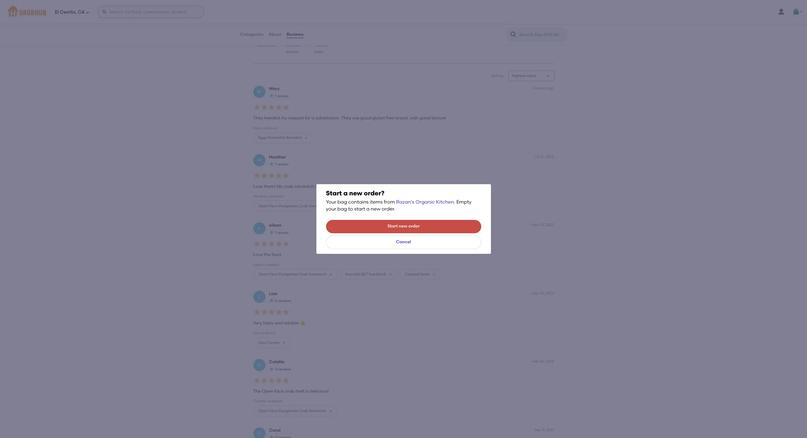 Task type: locate. For each thing, give the bounding box(es) containing it.
1 for mary
[[275, 94, 276, 98]]

good right with
[[420, 116, 430, 121]]

3 open face dungeness crab sandwich from the top
[[258, 409, 326, 413]]

food inside '97 good food'
[[268, 43, 276, 48]]

ordered: for them!
[[269, 194, 283, 199]]

use
[[352, 116, 359, 121]]

0 vertical spatial open face dungeness crab sandwich
[[258, 204, 326, 208]]

0 horizontal spatial good
[[360, 116, 371, 121]]

ordered: down the
[[265, 263, 280, 267]]

1 vertical spatial food
[[272, 252, 281, 257]]

2 vertical spatial dungeness
[[279, 409, 298, 413]]

1 vertical spatial colette
[[253, 399, 266, 404]]

reviews up very tasty and reliable 👍
[[278, 299, 291, 303]]

2 love from the top
[[253, 252, 263, 257]]

2 face from the top
[[269, 272, 278, 276]]

1 right the e
[[275, 231, 276, 235]]

eggs
[[258, 136, 267, 140]]

1 horizontal spatial new
[[371, 206, 380, 212]]

15,
[[540, 155, 545, 159]]

is
[[306, 389, 309, 394]]

plus icon image right benedict at left top
[[304, 136, 308, 140]]

1 horizontal spatial mary
[[269, 86, 280, 91]]

dungeness down the open face crab melt is delicious!
[[279, 409, 298, 413]]

0 vertical spatial lisa
[[269, 291, 277, 296]]

1 horizontal spatial 2
[[532, 86, 534, 90]]

they left use
[[341, 116, 351, 121]]

colette for colette
[[269, 360, 285, 365]]

0 vertical spatial 1 review
[[275, 94, 289, 98]]

open face dungeness crab sandwich for colette
[[258, 409, 326, 413]]

plus icon image right soda
[[432, 273, 435, 276]]

sep 17, 2021
[[534, 428, 554, 432]]

review for eileen
[[277, 231, 289, 235]]

crab left melt
[[285, 389, 294, 394]]

02,
[[539, 291, 545, 295]]

c for colette
[[258, 363, 261, 368]]

2 c from the top
[[258, 431, 261, 436]]

main navigation navigation
[[0, 0, 807, 24]]

2023
[[545, 155, 554, 159]]

plus icon image right combo
[[282, 341, 286, 345]]

2 vertical spatial 1 review
[[275, 231, 289, 235]]

0 vertical spatial start
[[326, 190, 342, 197]]

open face dungeness crab sandwich button for heather
[[253, 201, 338, 212]]

04,
[[539, 360, 545, 364]]

1 review up my at the top of page
[[275, 162, 289, 167]]

0 vertical spatial mary
[[269, 86, 280, 91]]

eileen down love the food
[[253, 263, 264, 267]]

bag left to
[[337, 206, 347, 212]]

love the food
[[253, 252, 281, 257]]

1 vertical spatial mary
[[253, 126, 262, 130]]

a inside empty your bag to start a new order.
[[366, 206, 370, 212]]

colette down the the
[[253, 399, 266, 404]]

1 vertical spatial start
[[387, 224, 398, 229]]

97
[[257, 37, 262, 42]]

good right use
[[360, 116, 371, 121]]

1 vertical spatial 1 review
[[275, 162, 289, 167]]

start down anazing.
[[326, 190, 342, 197]]

duo combo
[[258, 341, 280, 345]]

2 vertical spatial crab
[[299, 409, 308, 413]]

duo
[[258, 341, 266, 345]]

l
[[258, 294, 260, 299]]

contains
[[348, 199, 369, 205]]

1 1 review from the top
[[275, 94, 289, 98]]

1 right h
[[275, 162, 276, 167]]

1 vertical spatial crab
[[285, 389, 294, 394]]

love for love the food
[[253, 252, 263, 257]]

about button
[[268, 24, 282, 45]]

open face dungeness crab sandwich button for colette
[[253, 406, 338, 417]]

face down colette ordered:
[[269, 409, 278, 413]]

1 vertical spatial review
[[277, 162, 289, 167]]

1 horizontal spatial heather
[[269, 155, 286, 160]]

blt
[[362, 272, 368, 276]]

review up my
[[277, 94, 289, 98]]

plus icon image inside canned soda button
[[432, 273, 435, 276]]

0 vertical spatial face
[[269, 204, 278, 208]]

0 vertical spatial colette
[[269, 360, 285, 365]]

96
[[286, 37, 290, 42]]

3 crab from the top
[[299, 409, 308, 413]]

open for plus icon to the left of avocado
[[258, 272, 268, 276]]

ordered: up duo combo
[[261, 331, 276, 335]]

they up mary ordered:
[[253, 116, 263, 121]]

heather right h
[[269, 155, 286, 160]]

and
[[274, 321, 282, 326]]

lisa
[[269, 291, 277, 296], [253, 331, 260, 335]]

1 review for mary
[[275, 94, 289, 98]]

1 horizontal spatial svg image
[[102, 9, 107, 14]]

1 horizontal spatial start
[[387, 224, 398, 229]]

1 vertical spatial lisa
[[253, 331, 260, 335]]

2 bag from the top
[[337, 206, 347, 212]]

sandwich for open face dungeness crab sandwich "button" for heather
[[309, 204, 326, 208]]

0 horizontal spatial order
[[314, 50, 324, 54]]

2022
[[546, 223, 554, 227], [546, 291, 554, 295], [546, 360, 554, 364]]

c left carol
[[258, 431, 261, 436]]

start down order.
[[387, 224, 398, 229]]

0 vertical spatial food
[[268, 43, 276, 48]]

dungeness down eileen ordered:
[[279, 272, 298, 276]]

open face dungeness crab sandwich button down love them! my crab sandwich was anazing.
[[253, 201, 338, 212]]

good
[[257, 43, 267, 48]]

1 vertical spatial 1
[[275, 162, 276, 167]]

ca
[[78, 9, 85, 15]]

2 horizontal spatial a
[[366, 206, 370, 212]]

0 vertical spatial 2022
[[546, 223, 554, 227]]

very tasty and reliable 👍
[[253, 321, 305, 326]]

crab for heather
[[299, 204, 308, 208]]

categories
[[240, 32, 263, 37]]

heeded
[[264, 116, 280, 121]]

2 1 review from the top
[[275, 162, 289, 167]]

plus icon image left avocado
[[329, 273, 332, 276]]

1 vertical spatial 2022
[[546, 291, 554, 295]]

face
[[269, 204, 278, 208], [269, 272, 278, 276], [269, 409, 278, 413]]

ordered: down face
[[267, 399, 282, 404]]

1 they from the left
[[253, 116, 263, 121]]

1 2022 from the top
[[546, 223, 554, 227]]

review up my at the top of page
[[277, 162, 289, 167]]

lisa for lisa ordered:
[[253, 331, 260, 335]]

order up cancel
[[408, 224, 420, 229]]

1 review for heather
[[275, 162, 289, 167]]

lisa up '2 reviews' in the bottom left of the page
[[269, 291, 277, 296]]

new inside button
[[399, 224, 407, 229]]

nov
[[532, 223, 539, 227]]

1 horizontal spatial good
[[420, 116, 430, 121]]

sandwich for second open face dungeness crab sandwich "button" from the bottom of the page
[[309, 272, 326, 276]]

0 vertical spatial eileen
[[269, 223, 281, 228]]

3 1 from the top
[[275, 231, 276, 235]]

1 c from the top
[[258, 363, 261, 368]]

1 vertical spatial heather
[[253, 194, 268, 199]]

heather down them!
[[253, 194, 268, 199]]

review
[[277, 94, 289, 98], [277, 162, 289, 167], [277, 231, 289, 235]]

crab
[[284, 184, 293, 189], [285, 389, 294, 394]]

3 face from the top
[[269, 409, 278, 413]]

dungeness for heather
[[279, 204, 298, 208]]

2 review from the top
[[277, 162, 289, 167]]

new up cancel
[[399, 224, 407, 229]]

avocado
[[345, 272, 361, 276]]

2 left weeks
[[532, 86, 534, 90]]

1 vertical spatial reviews
[[278, 367, 291, 372]]

dungeness down my at the top of page
[[279, 204, 298, 208]]

0 vertical spatial dungeness
[[279, 204, 298, 208]]

good
[[360, 116, 371, 121], [420, 116, 430, 121]]

0 vertical spatial heather
[[269, 155, 286, 160]]

c left 3
[[258, 363, 261, 368]]

new up contains
[[349, 190, 362, 197]]

1 face from the top
[[269, 204, 278, 208]]

1 good from the left
[[360, 116, 371, 121]]

2 vertical spatial new
[[399, 224, 407, 229]]

open face dungeness crab sandwich button down the open face crab melt is delicious!
[[253, 406, 338, 417]]

svg image inside 4 button
[[792, 8, 800, 15]]

love
[[253, 184, 263, 189], [253, 252, 263, 257]]

Search Duo Grill House search field
[[519, 32, 565, 38]]

lisa down 'very'
[[253, 331, 260, 335]]

new
[[349, 190, 362, 197], [371, 206, 380, 212], [399, 224, 407, 229]]

plus icon image down delicious!
[[329, 409, 332, 413]]

food
[[268, 43, 276, 48], [272, 252, 281, 257]]

2 reviews from the top
[[278, 367, 291, 372]]

1 crab from the top
[[299, 204, 308, 208]]

0 horizontal spatial lisa
[[253, 331, 260, 335]]

1 vertical spatial love
[[253, 252, 263, 257]]

2 1 from the top
[[275, 162, 276, 167]]

3 open face dungeness crab sandwich button from the top
[[253, 406, 338, 417]]

open down eileen ordered:
[[258, 272, 268, 276]]

eileen for eileen ordered:
[[253, 263, 264, 267]]

1 horizontal spatial they
[[341, 116, 351, 121]]

1 horizontal spatial colette
[[269, 360, 285, 365]]

2 horizontal spatial new
[[399, 224, 407, 229]]

1 open face dungeness crab sandwich button from the top
[[253, 201, 338, 212]]

your
[[326, 206, 336, 212]]

17,
[[542, 428, 545, 432]]

2 vertical spatial review
[[277, 231, 289, 235]]

1 vertical spatial open face dungeness crab sandwich
[[258, 272, 326, 276]]

0 horizontal spatial mary
[[253, 126, 262, 130]]

bag
[[337, 199, 347, 205], [337, 206, 347, 212]]

0 vertical spatial review
[[277, 94, 289, 98]]

0 vertical spatial 2
[[532, 86, 534, 90]]

1 love from the top
[[253, 184, 263, 189]]

ordered:
[[263, 126, 278, 130], [269, 194, 283, 199], [265, 263, 280, 267], [261, 331, 276, 335], [267, 399, 282, 404]]

1 vertical spatial face
[[269, 272, 278, 276]]

categories button
[[240, 24, 264, 45]]

1 vertical spatial open face dungeness crab sandwich button
[[253, 269, 338, 280]]

your
[[326, 199, 336, 205]]

colette up 3
[[269, 360, 285, 365]]

soda
[[420, 272, 429, 276]]

plus icon image down anazing.
[[329, 204, 332, 208]]

ordered: for open
[[267, 399, 282, 404]]

1 review right the e
[[275, 231, 289, 235]]

weeks
[[535, 86, 546, 90]]

face down heather ordered:
[[269, 204, 278, 208]]

2 2022 from the top
[[546, 291, 554, 295]]

2 vertical spatial open face dungeness crab sandwich
[[258, 409, 326, 413]]

1 vertical spatial order
[[408, 224, 420, 229]]

2 horizontal spatial svg image
[[792, 8, 800, 15]]

96 on time delivery
[[286, 37, 300, 54]]

0 vertical spatial bag
[[337, 199, 347, 205]]

gluten
[[372, 116, 385, 121]]

0 vertical spatial 1
[[275, 94, 276, 98]]

0 vertical spatial crab
[[284, 184, 293, 189]]

3 2022 from the top
[[546, 360, 554, 364]]

eileen right the e
[[269, 223, 281, 228]]

1 open face dungeness crab sandwich from the top
[[258, 204, 326, 208]]

0 horizontal spatial eileen
[[253, 263, 264, 267]]

1 vertical spatial 2
[[275, 299, 277, 303]]

a
[[311, 116, 314, 121], [343, 190, 348, 197], [366, 206, 370, 212]]

crab right my at the top of page
[[284, 184, 293, 189]]

reviews right 3
[[278, 367, 291, 372]]

with
[[410, 116, 419, 121]]

anazing.
[[324, 184, 342, 189]]

open face dungeness crab sandwich
[[258, 204, 326, 208], [258, 272, 326, 276], [258, 409, 326, 413]]

3 review from the top
[[277, 231, 289, 235]]

plus icon image
[[304, 136, 308, 140], [329, 204, 332, 208], [329, 273, 332, 276], [389, 273, 392, 276], [432, 273, 435, 276], [282, 341, 286, 345], [329, 409, 332, 413]]

0 vertical spatial reviews
[[278, 299, 291, 303]]

2022 right 02,
[[546, 291, 554, 295]]

0 vertical spatial crab
[[299, 204, 308, 208]]

bread,
[[395, 116, 409, 121]]

2 right l
[[275, 299, 277, 303]]

a for for
[[311, 116, 314, 121]]

0 vertical spatial c
[[258, 363, 261, 368]]

1 right m
[[275, 94, 276, 98]]

ordered: down the heeded
[[263, 126, 278, 130]]

sandwich inside button
[[369, 272, 386, 276]]

0 horizontal spatial new
[[349, 190, 362, 197]]

1 horizontal spatial eileen
[[269, 223, 281, 228]]

3 reviews
[[275, 367, 291, 372]]

1 vertical spatial c
[[258, 431, 261, 436]]

eileen
[[269, 223, 281, 228], [253, 263, 264, 267]]

heather ordered:
[[253, 194, 283, 199]]

0 horizontal spatial colette
[[253, 399, 266, 404]]

new down items
[[371, 206, 380, 212]]

lisa for lisa
[[269, 291, 277, 296]]

open down heather ordered:
[[258, 204, 268, 208]]

1 1 from the top
[[275, 94, 276, 98]]

1 bag from the top
[[337, 199, 347, 205]]

open face dungeness crab sandwich down love them! my crab sandwich was anazing.
[[258, 204, 326, 208]]

2 vertical spatial open face dungeness crab sandwich button
[[253, 406, 338, 417]]

1 reviews from the top
[[278, 299, 291, 303]]

el cerrito, ca
[[55, 9, 85, 15]]

ordered: down my at the top of page
[[269, 194, 283, 199]]

1 vertical spatial eileen
[[253, 263, 264, 267]]

open face dungeness crab sandwich button up '2 reviews' in the bottom left of the page
[[253, 269, 338, 280]]

love left the
[[253, 252, 263, 257]]

items
[[370, 199, 383, 205]]

2 vertical spatial a
[[366, 206, 370, 212]]

food right the
[[272, 252, 281, 257]]

canned soda
[[405, 272, 429, 276]]

1 dungeness from the top
[[279, 204, 298, 208]]

order inside button
[[408, 224, 420, 229]]

2 vertical spatial 2022
[[546, 360, 554, 364]]

open face dungeness crab sandwich down eileen ordered:
[[258, 272, 326, 276]]

bag right your
[[337, 199, 347, 205]]

review right the e
[[277, 231, 289, 235]]

star icon image
[[257, 15, 265, 24], [265, 15, 274, 24], [274, 15, 282, 24], [282, 15, 291, 24], [291, 15, 299, 24], [269, 93, 274, 98], [253, 104, 260, 111], [260, 104, 268, 111], [268, 104, 275, 111], [275, 104, 282, 111], [282, 104, 290, 111], [269, 162, 274, 166], [253, 172, 260, 179], [260, 172, 268, 179], [268, 172, 275, 179], [275, 172, 282, 179], [282, 172, 290, 179], [269, 230, 274, 235], [253, 240, 260, 248], [260, 240, 268, 248], [268, 240, 275, 248], [275, 240, 282, 248], [282, 240, 290, 248], [269, 298, 274, 303], [253, 309, 260, 316], [260, 309, 268, 316], [268, 309, 275, 316], [275, 309, 282, 316], [282, 309, 290, 316], [269, 367, 274, 371], [253, 377, 260, 384], [260, 377, 268, 384], [268, 377, 275, 384], [275, 377, 282, 384], [282, 377, 290, 384], [269, 435, 274, 438]]

1 vertical spatial bag
[[337, 206, 347, 212]]

face down eileen ordered:
[[269, 272, 278, 276]]

0 horizontal spatial they
[[253, 116, 263, 121]]

reviews
[[278, 299, 291, 303], [278, 367, 291, 372]]

start for start new order
[[387, 224, 398, 229]]

1 horizontal spatial order
[[408, 224, 420, 229]]

2 dungeness from the top
[[279, 272, 298, 276]]

svg image
[[792, 8, 800, 15], [102, 9, 107, 14], [86, 10, 90, 14]]

0 vertical spatial open face dungeness crab sandwich button
[[253, 201, 338, 212]]

1 vertical spatial crab
[[299, 272, 308, 276]]

2 open face dungeness crab sandwich from the top
[[258, 272, 326, 276]]

1 vertical spatial new
[[371, 206, 380, 212]]

food right good
[[268, 43, 276, 48]]

order.
[[382, 206, 395, 212]]

2 reviews
[[275, 299, 291, 303]]

2 vertical spatial 1
[[275, 231, 276, 235]]

open face dungeness crab sandwich down the open face crab melt is delicious!
[[258, 409, 326, 413]]

3 1 review from the top
[[275, 231, 289, 235]]

0 vertical spatial love
[[253, 184, 263, 189]]

open down colette ordered:
[[258, 409, 268, 413]]

3 dungeness from the top
[[279, 409, 298, 413]]

1 vertical spatial dungeness
[[279, 272, 298, 276]]

ratings
[[264, 26, 278, 31]]

mary right m
[[269, 86, 280, 91]]

2 vertical spatial face
[[269, 409, 278, 413]]

1 horizontal spatial a
[[343, 190, 348, 197]]

eggs florentine benedict button
[[253, 132, 313, 143]]

1 review up my
[[275, 94, 289, 98]]

1 review for eileen
[[275, 231, 289, 235]]

face for heather
[[269, 204, 278, 208]]

reviews button
[[286, 24, 304, 45]]

0 vertical spatial new
[[349, 190, 362, 197]]

0 vertical spatial a
[[311, 116, 314, 121]]

2022 right 04,
[[546, 360, 554, 364]]

0 horizontal spatial a
[[311, 116, 314, 121]]

from
[[384, 199, 395, 205]]

mary ordered:
[[253, 126, 278, 130]]

1 vertical spatial a
[[343, 190, 348, 197]]

start inside button
[[387, 224, 398, 229]]

plus icon image left 'canned'
[[389, 273, 392, 276]]

1 review from the top
[[277, 94, 289, 98]]

1 horizontal spatial lisa
[[269, 291, 277, 296]]

heather
[[269, 155, 286, 160], [253, 194, 268, 199]]

love left them!
[[253, 184, 263, 189]]

cancel
[[396, 240, 411, 245]]

mary up eggs
[[253, 126, 262, 130]]

love for love them! my crab sandwich was anazing.
[[253, 184, 263, 189]]

0 horizontal spatial heather
[[253, 194, 268, 199]]

0 horizontal spatial 2
[[275, 299, 277, 303]]

order down correct
[[314, 50, 324, 54]]

open face dungeness crab sandwich button
[[253, 201, 338, 212], [253, 269, 338, 280], [253, 406, 338, 417]]

0 horizontal spatial start
[[326, 190, 342, 197]]

reviews for colette
[[278, 367, 291, 372]]

reliable
[[284, 321, 299, 326]]

razan's
[[396, 199, 414, 205]]

2022 right 03, on the bottom of the page
[[546, 223, 554, 227]]

0 vertical spatial order
[[314, 50, 324, 54]]



Task type: vqa. For each thing, say whether or not it's contained in the screenshot.
1st THE THEY from the left
yes



Task type: describe. For each thing, give the bounding box(es) containing it.
2 for 2 reviews
[[275, 299, 277, 303]]

open face dungeness crab sandwich for heather
[[258, 204, 326, 208]]

carol
[[269, 428, 281, 433]]

start
[[354, 206, 365, 212]]

sep
[[534, 428, 541, 432]]

177 ratings
[[257, 26, 278, 31]]

0 horizontal spatial svg image
[[86, 10, 90, 14]]

crab for my
[[284, 184, 293, 189]]

your bag contains items from razan's organic kitchen .
[[326, 199, 455, 205]]

my
[[277, 184, 283, 189]]

colette for colette ordered:
[[253, 399, 266, 404]]

open for plus icon underneath delicious!
[[258, 409, 268, 413]]

food for love the food
[[272, 252, 281, 257]]

new inside empty your bag to start a new order.
[[371, 206, 380, 212]]

open for plus icon under anazing.
[[258, 204, 268, 208]]

empty your bag to start a new order.
[[326, 199, 472, 212]]

start a new order?
[[326, 190, 384, 197]]

97 good food
[[257, 37, 276, 48]]

open up colette ordered:
[[262, 389, 273, 394]]

canned soda button
[[400, 269, 441, 280]]

cancel button
[[326, 236, 481, 249]]

feb
[[532, 360, 539, 364]]

heather for heather
[[269, 155, 286, 160]]

bag inside empty your bag to start a new order.
[[337, 206, 347, 212]]

eileen ordered:
[[253, 263, 280, 267]]

a for start
[[366, 206, 370, 212]]

face
[[274, 389, 284, 394]]

review for mary
[[277, 94, 289, 98]]

ordered: for heeded
[[263, 126, 278, 130]]

start new order button
[[326, 220, 481, 233]]

free
[[386, 116, 394, 121]]

jul
[[534, 155, 539, 159]]

to
[[348, 206, 353, 212]]

2 for 2 weeks ago
[[532, 86, 534, 90]]

2022 for melt
[[546, 360, 554, 364]]

feb 04, 2022
[[532, 360, 554, 364]]

03,
[[539, 223, 545, 227]]

2 good from the left
[[420, 116, 430, 121]]

reviews
[[287, 32, 303, 37]]

h
[[258, 158, 261, 163]]

order inside the correct order
[[314, 50, 324, 54]]

eileen for eileen
[[269, 223, 281, 228]]

heather for heather ordered:
[[253, 194, 268, 199]]

crab for colette
[[299, 409, 308, 413]]

substitution.
[[315, 116, 340, 121]]

lisa ordered:
[[253, 331, 276, 335]]

delivery
[[286, 50, 299, 54]]

2022 for 👍
[[546, 291, 554, 295]]

the
[[253, 389, 261, 394]]

ordered: for tasty
[[261, 331, 276, 335]]

2 crab from the top
[[299, 272, 308, 276]]

search icon image
[[510, 31, 517, 38]]

2 open face dungeness crab sandwich button from the top
[[253, 269, 338, 280]]

by:
[[500, 74, 505, 78]]

nov 03, 2022
[[532, 223, 554, 227]]

mar
[[532, 291, 539, 295]]

4
[[800, 9, 802, 14]]

they heeded my request for a substitution. they use good gluten free bread, with good texture
[[253, 116, 446, 121]]

2 they from the left
[[341, 116, 351, 121]]

ago
[[547, 86, 554, 90]]

combo
[[266, 341, 280, 345]]

eggs florentine benedict
[[258, 136, 302, 140]]

melt
[[295, 389, 305, 394]]

start new order
[[387, 224, 420, 229]]

1 for heather
[[275, 162, 276, 167]]

mar 02, 2022
[[532, 291, 554, 295]]

mary for mary ordered:
[[253, 126, 262, 130]]

food for 97 good food
[[268, 43, 276, 48]]

texture
[[431, 116, 446, 121]]

plus icon image inside avocado blt sandwich button
[[389, 273, 392, 276]]

very
[[253, 321, 262, 326]]

organic
[[415, 199, 435, 205]]

canned
[[405, 272, 419, 276]]

face for colette
[[269, 409, 278, 413]]

mary for mary
[[269, 86, 280, 91]]

ordered: for the
[[265, 263, 280, 267]]

sandwich for open face dungeness crab sandwich "button" for colette
[[309, 409, 326, 413]]

plus icon image inside eggs florentine benedict button
[[304, 136, 308, 140]]

1 for eileen
[[275, 231, 276, 235]]

my
[[281, 116, 287, 121]]

.
[[454, 199, 455, 205]]

empty
[[456, 199, 472, 205]]

dungeness for colette
[[279, 409, 298, 413]]

sandwich
[[294, 184, 314, 189]]

for
[[305, 116, 310, 121]]

sort
[[492, 74, 499, 78]]

love them! my crab sandwich was anazing.
[[253, 184, 342, 189]]

benedict
[[286, 136, 302, 140]]

2021
[[546, 428, 554, 432]]

c for carol
[[258, 431, 261, 436]]

the
[[264, 252, 271, 257]]

el
[[55, 9, 59, 15]]

them!
[[264, 184, 276, 189]]

order?
[[364, 190, 384, 197]]

on
[[286, 43, 291, 48]]

start for start a new order?
[[326, 190, 342, 197]]

jul 15, 2023
[[534, 155, 554, 159]]

4 button
[[792, 6, 802, 17]]

m
[[257, 89, 261, 94]]

reviews for lisa
[[278, 299, 291, 303]]

sort by:
[[492, 74, 505, 78]]

duo combo button
[[253, 337, 291, 348]]

3
[[275, 367, 277, 372]]

the open face crab melt is delicious!
[[253, 389, 329, 394]]

review for heather
[[277, 162, 289, 167]]

avocado blt sandwich button
[[340, 269, 397, 280]]

👍
[[300, 321, 305, 326]]

crab for face
[[285, 389, 294, 394]]

tasty
[[263, 321, 273, 326]]

plus icon image inside duo combo button
[[282, 341, 286, 345]]

e
[[258, 226, 261, 231]]

correct
[[314, 43, 328, 48]]



